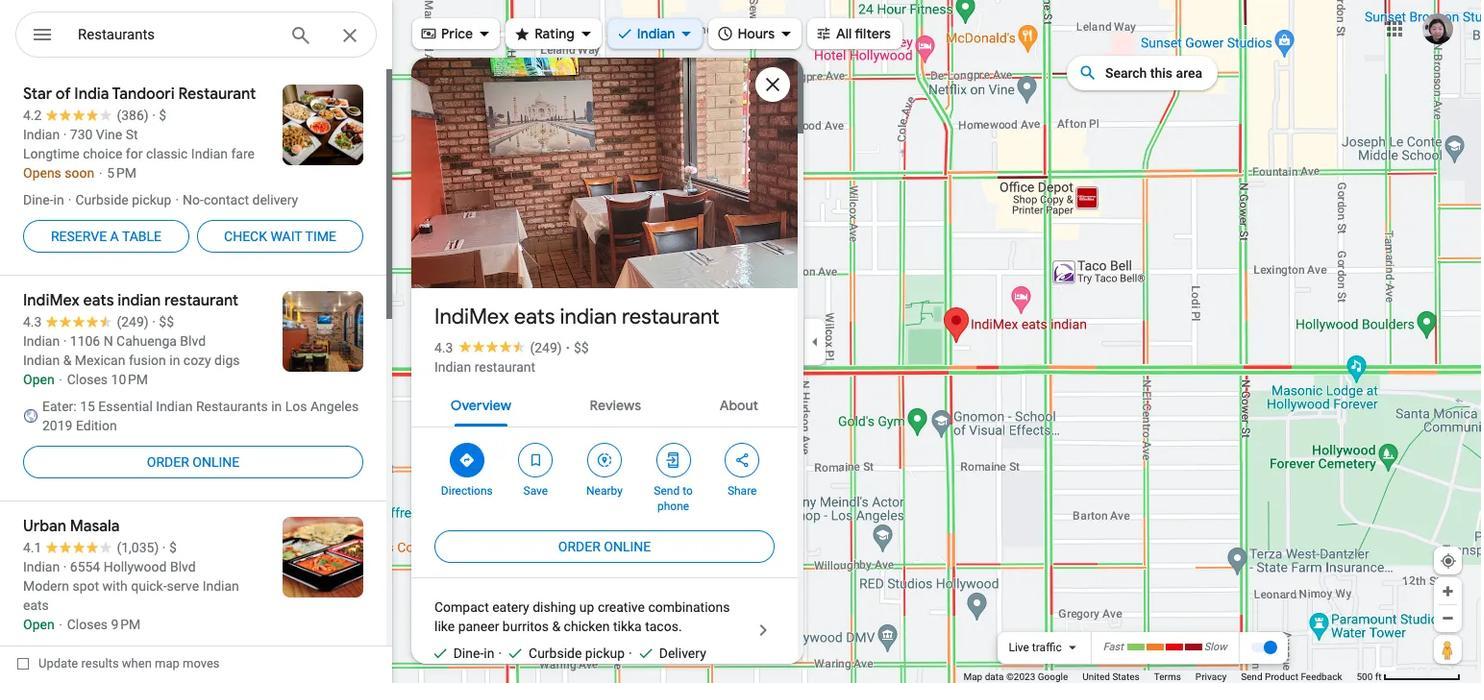 Task type: describe. For each thing, give the bounding box(es) containing it.
&
[[552, 619, 561, 634]]

live traffic
[[1009, 641, 1062, 655]]

chicken
[[564, 619, 610, 634]]

united
[[1083, 672, 1110, 682]]

zoom in image
[[1441, 584, 1455, 599]]

dine-in
[[453, 646, 494, 661]]

nearby
[[586, 484, 623, 498]]


[[31, 21, 54, 48]]

send product feedback button
[[1241, 671, 1342, 683]]

order inside indimex eats indian restaurant 'main content'
[[558, 539, 601, 555]]

this
[[1150, 65, 1173, 81]]

compact eatery dishing up creative combinations like paneer burritos & chicken tikka tacos.
[[434, 600, 730, 634]]

search this area
[[1105, 65, 1203, 81]]

price button
[[412, 12, 500, 55]]

order online link inside indimex eats indian restaurant 'main content'
[[434, 524, 775, 570]]

reserve a table
[[51, 229, 162, 244]]

product
[[1265, 672, 1299, 682]]

creative
[[598, 600, 645, 615]]

eats
[[514, 304, 555, 331]]

dishing
[[533, 600, 576, 615]]

tikka
[[613, 619, 642, 634]]

offers delivery group
[[629, 644, 706, 663]]

a
[[110, 229, 119, 244]]

save
[[523, 484, 548, 498]]

update
[[38, 657, 78, 671]]

4.3 stars image
[[453, 340, 530, 353]]


[[596, 450, 613, 471]]

reserve a table link
[[23, 213, 189, 260]]

moves
[[183, 657, 220, 671]]

when
[[122, 657, 152, 671]]

249 reviews element
[[530, 340, 562, 356]]

time
[[305, 229, 336, 244]]

map data ©2023 google
[[964, 672, 1068, 682]]

©2023
[[1006, 672, 1035, 682]]

slow
[[1204, 641, 1227, 654]]

 hours
[[717, 23, 775, 44]]

serves dine-in group
[[423, 644, 494, 663]]

united states button
[[1083, 671, 1140, 683]]

live traffic option
[[1009, 641, 1062, 655]]

curbside
[[529, 646, 582, 661]]

show street view coverage image
[[1434, 635, 1462, 664]]

table
[[122, 229, 162, 244]]

like
[[434, 619, 455, 634]]

500 ft
[[1357, 672, 1382, 682]]

dine-
[[453, 646, 484, 661]]

footer inside google maps element
[[964, 671, 1357, 683]]

· inside offers delivery group
[[629, 646, 632, 661]]


[[734, 450, 751, 471]]

send product feedback
[[1241, 672, 1342, 682]]

tacos.
[[645, 619, 682, 634]]

price: moderate element
[[574, 340, 589, 356]]

google maps element
[[0, 0, 1481, 683]]

google
[[1038, 672, 1068, 682]]

collapse side panel image
[[805, 331, 826, 352]]

indian for indian
[[637, 25, 675, 42]]

area
[[1176, 65, 1203, 81]]

search this area button
[[1067, 56, 1218, 90]]

218 photos button
[[426, 240, 545, 274]]

update results when map moves
[[38, 657, 220, 671]]

 rating
[[513, 23, 575, 44]]

photo of indimex eats indian restaurant image
[[409, 0, 801, 434]]

 button
[[15, 12, 69, 62]]

(249)
[[530, 340, 562, 356]]

actions for indimex eats indian restaurant region
[[411, 428, 798, 524]]

send to phone
[[654, 484, 693, 513]]

up
[[579, 600, 594, 615]]

delivery
[[659, 646, 706, 661]]

0 vertical spatial restaurant
[[622, 304, 720, 331]]

indian
[[560, 304, 617, 331]]

privacy button
[[1196, 671, 1227, 683]]

send for send to phone
[[654, 484, 680, 498]]

map
[[155, 657, 180, 671]]

indian restaurant button
[[434, 358, 536, 377]]

zoom out image
[[1441, 611, 1455, 626]]

· inside offers curbside pickup group
[[498, 646, 502, 661]]

ft
[[1375, 672, 1382, 682]]

states
[[1112, 672, 1140, 682]]

order online link inside results for restaurants feed
[[23, 439, 363, 485]]

share
[[728, 484, 757, 498]]

indimex eats indian restaurant
[[434, 304, 720, 331]]

hours
[[738, 25, 775, 42]]



Task type: vqa. For each thing, say whether or not it's contained in the screenshot.
Show Street View coverage IMAGE
yes



Task type: locate. For each thing, give the bounding box(es) containing it.
1 vertical spatial send
[[1241, 672, 1263, 682]]

indian left 
[[637, 25, 675, 42]]

google account: michele murakami  
(michele.murakami@adept.ai) image
[[1423, 13, 1453, 44]]

500 ft button
[[1357, 672, 1461, 682]]

0 horizontal spatial online
[[193, 455, 240, 470]]


[[527, 450, 544, 471]]

indimex
[[434, 304, 509, 331]]

tab list containing overview
[[411, 381, 798, 427]]

· right pickup
[[629, 646, 632, 661]]

eatery
[[492, 600, 529, 615]]

send inside button
[[1241, 672, 1263, 682]]

Restaurants field
[[15, 12, 377, 59]]

indimex eats indian restaurant main content
[[409, 0, 804, 682]]

overview
[[451, 397, 511, 414]]

live
[[1009, 641, 1029, 655]]

results
[[81, 657, 119, 671]]

500
[[1357, 672, 1373, 682]]

paneer
[[458, 619, 499, 634]]

pickup
[[585, 646, 625, 661]]

order online inside indimex eats indian restaurant 'main content'
[[558, 539, 651, 555]]

send up phone in the left bottom of the page
[[654, 484, 680, 498]]

0 horizontal spatial restaurant
[[474, 359, 536, 375]]

1 horizontal spatial indian
[[637, 25, 675, 42]]

tab list
[[411, 381, 798, 427]]

wait
[[271, 229, 302, 244]]

1 horizontal spatial order
[[558, 539, 601, 555]]

terms
[[1154, 672, 1181, 682]]

united states
[[1083, 672, 1140, 682]]

1 horizontal spatial ·
[[566, 340, 570, 356]]

1 horizontal spatial order online
[[558, 539, 651, 555]]

order online link
[[23, 439, 363, 485], [434, 524, 775, 570]]

reviews button
[[574, 381, 657, 427]]

phone
[[657, 500, 689, 513]]

results for restaurants feed
[[0, 69, 392, 683]]

restaurant inside button
[[474, 359, 536, 375]]

1 horizontal spatial online
[[604, 539, 651, 555]]

restaurant down 4.3 stars image
[[474, 359, 536, 375]]

 Show traffic  checkbox
[[1250, 640, 1277, 656]]

218 photos
[[460, 248, 538, 266]]

send for send product feedback
[[1241, 672, 1263, 682]]

to
[[683, 484, 693, 498]]

privacy
[[1196, 672, 1227, 682]]

None field
[[78, 23, 274, 46]]

1 vertical spatial order online
[[558, 539, 651, 555]]

0 horizontal spatial order online
[[147, 455, 240, 470]]

curbside pickup
[[529, 646, 625, 661]]

feedback
[[1301, 672, 1342, 682]]

footer containing map data ©2023 google
[[964, 671, 1357, 683]]

0 vertical spatial send
[[654, 484, 680, 498]]

0 horizontal spatial order
[[147, 455, 189, 470]]


[[665, 450, 682, 471]]

1 vertical spatial indian
[[434, 359, 471, 375]]

0 vertical spatial order online link
[[23, 439, 363, 485]]

burritos
[[503, 619, 549, 634]]

indian
[[637, 25, 675, 42], [434, 359, 471, 375]]

order inside results for restaurants feed
[[147, 455, 189, 470]]

none field inside restaurants field
[[78, 23, 274, 46]]

compact
[[434, 600, 489, 615]]

2 horizontal spatial ·
[[629, 646, 632, 661]]

send
[[654, 484, 680, 498], [1241, 672, 1263, 682]]

offers curbside pickup group
[[498, 644, 625, 663]]

map
[[964, 672, 983, 682]]

indian inside popup button
[[637, 25, 675, 42]]

tab list inside indimex eats indian restaurant 'main content'
[[411, 381, 798, 427]]

check wait time
[[224, 229, 336, 244]]

Update results when map moves checkbox
[[17, 652, 220, 676]]

0 horizontal spatial ·
[[498, 646, 502, 661]]

check wait time link
[[197, 213, 363, 260]]


[[513, 23, 531, 44]]

indian restaurant
[[434, 359, 536, 375]]

order
[[147, 455, 189, 470], [558, 539, 601, 555]]

1 horizontal spatial restaurant
[[622, 304, 720, 331]]

data
[[985, 672, 1004, 682]]

 search field
[[15, 12, 377, 62]]

about
[[720, 397, 758, 414]]

footer
[[964, 671, 1357, 683]]

1 vertical spatial order online link
[[434, 524, 775, 570]]

0 horizontal spatial send
[[654, 484, 680, 498]]

1 vertical spatial online
[[604, 539, 651, 555]]

1 vertical spatial order
[[558, 539, 601, 555]]

· left $$
[[566, 340, 570, 356]]

fast
[[1103, 641, 1123, 654]]

photos
[[490, 248, 538, 266]]

in
[[484, 646, 494, 661]]


[[717, 23, 734, 44]]

about button
[[704, 381, 774, 427]]

218
[[460, 248, 486, 266]]

1 horizontal spatial order online link
[[434, 524, 775, 570]]

check
[[224, 229, 267, 244]]

order online inside results for restaurants feed
[[147, 455, 240, 470]]

show your location image
[[1440, 553, 1457, 570]]

traffic
[[1032, 641, 1062, 655]]

combinations
[[648, 600, 730, 615]]

· $$
[[566, 340, 589, 356]]

0 vertical spatial online
[[193, 455, 240, 470]]

0 vertical spatial order
[[147, 455, 189, 470]]

1 horizontal spatial send
[[1241, 672, 1263, 682]]

indian down 4.3 at the left of page
[[434, 359, 471, 375]]

1 vertical spatial restaurant
[[474, 359, 536, 375]]

online inside results for restaurants feed
[[193, 455, 240, 470]]

filters
[[855, 25, 891, 42]]

4.3
[[434, 340, 453, 356]]

send left product
[[1241, 672, 1263, 682]]

· right in
[[498, 646, 502, 661]]

indian button
[[607, 12, 703, 55]]

$$
[[574, 340, 589, 356]]

0 horizontal spatial order online link
[[23, 439, 363, 485]]

price
[[441, 25, 473, 42]]


[[815, 23, 832, 44]]

directions
[[441, 484, 493, 498]]

reviews
[[590, 397, 641, 414]]

rating
[[535, 25, 575, 42]]

indian inside button
[[434, 359, 471, 375]]

reserve
[[51, 229, 107, 244]]

send inside send to phone
[[654, 484, 680, 498]]

restaurant
[[622, 304, 720, 331], [474, 359, 536, 375]]

restaurant right 'indian'
[[622, 304, 720, 331]]

indian for indian restaurant
[[434, 359, 471, 375]]

terms button
[[1154, 671, 1181, 683]]

0 vertical spatial order online
[[147, 455, 240, 470]]


[[458, 450, 476, 471]]

0 horizontal spatial indian
[[434, 359, 471, 375]]

search
[[1105, 65, 1147, 81]]

·
[[566, 340, 570, 356], [498, 646, 502, 661], [629, 646, 632, 661]]

0 vertical spatial indian
[[637, 25, 675, 42]]

overview button
[[435, 381, 527, 427]]

online inside indimex eats indian restaurant 'main content'
[[604, 539, 651, 555]]



